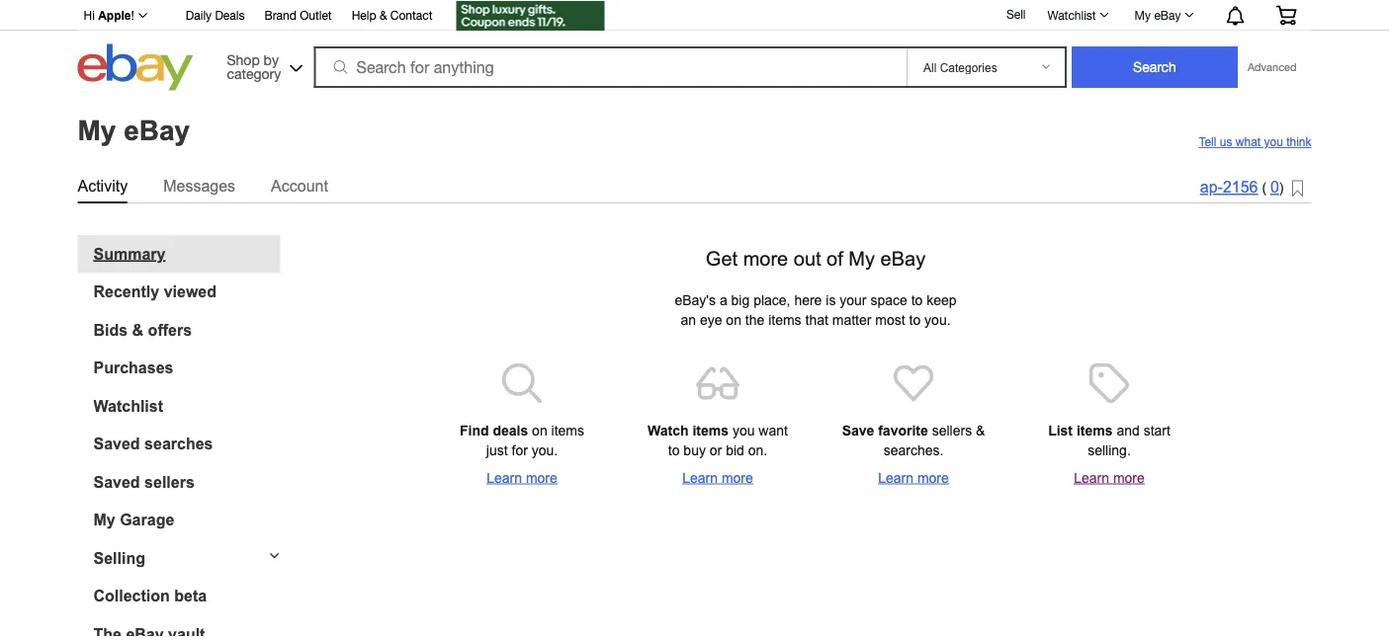 Task type: describe. For each thing, give the bounding box(es) containing it.
space
[[871, 293, 907, 308]]

deals
[[493, 423, 528, 439]]

the
[[745, 312, 765, 328]]

selling.
[[1088, 443, 1131, 458]]

summary link
[[93, 245, 280, 264]]

daily deals link
[[186, 5, 245, 27]]

save favorite
[[842, 423, 928, 439]]

get
[[706, 248, 738, 270]]

shop by category button
[[218, 44, 307, 87]]

contact
[[390, 8, 433, 22]]

purchases link
[[93, 359, 280, 378]]

most
[[875, 312, 905, 328]]

viewed
[[164, 283, 217, 301]]

collection beta
[[93, 588, 207, 606]]

learn for selling.
[[1074, 471, 1109, 486]]

0 vertical spatial to
[[911, 293, 923, 308]]

more up place,
[[743, 248, 788, 270]]

by
[[264, 51, 279, 68]]

bid
[[726, 443, 744, 458]]

my ebay main content
[[8, 96, 1381, 638]]

recently
[[93, 283, 159, 301]]

an
[[681, 312, 696, 328]]

selling
[[93, 550, 145, 568]]

list
[[1048, 423, 1073, 439]]

sell
[[1007, 7, 1026, 21]]

start
[[1144, 423, 1171, 439]]

1 vertical spatial to
[[909, 312, 921, 328]]

your
[[840, 293, 867, 308]]

your shopping cart image
[[1275, 5, 1298, 25]]

big
[[731, 293, 750, 308]]

and start selling.
[[1088, 423, 1171, 458]]

1 vertical spatial ebay
[[124, 115, 190, 146]]

activity
[[78, 177, 128, 195]]

ebay's a big place, here is your space to keep an eye on the items that matter most to you.
[[675, 293, 957, 328]]

here
[[794, 293, 822, 308]]

& for bids
[[132, 321, 144, 339]]

recently viewed
[[93, 283, 217, 301]]

recently viewed link
[[93, 283, 280, 302]]

summary
[[93, 245, 166, 263]]

more for and start selling.
[[1113, 471, 1145, 486]]

and
[[1117, 423, 1140, 439]]

2 vertical spatial ebay
[[881, 248, 926, 270]]

on.
[[748, 443, 767, 458]]

sellers & searches.
[[884, 423, 985, 458]]

eye
[[700, 312, 722, 328]]

more for sellers & searches.
[[917, 471, 949, 486]]

saved searches
[[93, 436, 213, 453]]

(
[[1262, 180, 1267, 196]]

category
[[227, 65, 281, 82]]

you want to buy or bid on.
[[668, 423, 788, 458]]

deals
[[215, 8, 245, 22]]

learn more for to
[[682, 471, 753, 486]]

for
[[512, 443, 528, 458]]

outlet
[[300, 8, 332, 22]]

& for sellers
[[976, 423, 985, 439]]

saved for saved sellers
[[93, 474, 140, 491]]

shop
[[227, 51, 260, 68]]

items for watch items
[[693, 423, 729, 439]]

bids
[[93, 321, 128, 339]]

think
[[1287, 135, 1312, 149]]

sell link
[[998, 7, 1035, 21]]

messages
[[163, 177, 235, 195]]

you. inside ebay's a big place, here is your space to keep an eye on the items that matter most to you.
[[925, 312, 951, 328]]

daily deals
[[186, 8, 245, 22]]

my garage link
[[93, 512, 280, 530]]

watch items
[[648, 423, 729, 439]]

more for you want to buy or bid on.
[[722, 471, 753, 486]]

advanced link
[[1238, 47, 1307, 87]]

daily
[[186, 8, 212, 22]]

matter
[[832, 312, 872, 328]]

!
[[131, 9, 134, 22]]

to inside you want to buy or bid on.
[[668, 443, 680, 458]]

0 link
[[1271, 178, 1279, 196]]

my garage
[[93, 512, 174, 530]]

or
[[710, 443, 722, 458]]

on inside on items just for you.
[[532, 423, 547, 439]]

account
[[271, 177, 328, 195]]

2156
[[1223, 178, 1258, 196]]

out
[[794, 248, 821, 270]]

bids & offers
[[93, 321, 192, 339]]

garage
[[120, 512, 174, 530]]

items inside ebay's a big place, here is your space to keep an eye on the items that matter most to you.
[[768, 312, 802, 328]]

learn more for just
[[487, 471, 557, 486]]

a
[[720, 293, 727, 308]]

my ebay inside main content
[[78, 115, 190, 146]]

get more out of my ebay
[[706, 248, 926, 270]]

just
[[486, 443, 508, 458]]

searches.
[[884, 443, 944, 458]]

favorite
[[878, 423, 928, 439]]



Task type: vqa. For each thing, say whether or not it's contained in the screenshot.
Save on the right of page
yes



Task type: locate. For each thing, give the bounding box(es) containing it.
1 saved from the top
[[93, 436, 140, 453]]

want
[[759, 423, 788, 439]]

learn more link for searches.
[[839, 469, 988, 488]]

3 learn more from the left
[[878, 471, 949, 486]]

you. down keep at the top right
[[925, 312, 951, 328]]

0 horizontal spatial watchlist
[[93, 398, 163, 415]]

&
[[380, 8, 387, 22], [132, 321, 144, 339], [976, 423, 985, 439]]

help & contact link
[[352, 5, 433, 27]]

1 horizontal spatial &
[[380, 8, 387, 22]]

0 vertical spatial saved
[[93, 436, 140, 453]]

tell
[[1199, 135, 1217, 149]]

watch
[[648, 423, 689, 439]]

learn down 'searches.' at right
[[878, 471, 914, 486]]

learn more link for selling.
[[1035, 469, 1184, 488]]

hi
[[84, 9, 95, 22]]

& for help
[[380, 8, 387, 22]]

on inside ebay's a big place, here is your space to keep an eye on the items that matter most to you.
[[726, 312, 742, 328]]

items
[[768, 312, 802, 328], [551, 423, 584, 439], [693, 423, 729, 439], [1077, 423, 1113, 439]]

0 horizontal spatial ebay
[[124, 115, 190, 146]]

offers
[[148, 321, 192, 339]]

account navigation
[[73, 0, 1312, 33]]

0 vertical spatial watchlist link
[[1037, 3, 1118, 27]]

ebay
[[1154, 8, 1181, 22], [124, 115, 190, 146], [881, 248, 926, 270]]

items down place,
[[768, 312, 802, 328]]

collection
[[93, 588, 170, 606]]

1 learn more from the left
[[487, 471, 557, 486]]

messages link
[[163, 173, 235, 199]]

items up selling.
[[1077, 423, 1113, 439]]

1 vertical spatial you
[[733, 423, 755, 439]]

& right bids
[[132, 321, 144, 339]]

you.
[[925, 312, 951, 328], [532, 443, 558, 458]]

apple
[[98, 9, 131, 22]]

)
[[1279, 180, 1284, 196]]

ebay's
[[675, 293, 716, 308]]

0 vertical spatial sellers
[[932, 423, 972, 439]]

& right help
[[380, 8, 387, 22]]

more
[[743, 248, 788, 270], [526, 471, 557, 486], [722, 471, 753, 486], [917, 471, 949, 486], [1113, 471, 1145, 486]]

learn more link down for
[[448, 469, 596, 488]]

2 learn more from the left
[[682, 471, 753, 486]]

us
[[1220, 135, 1232, 149]]

None submit
[[1072, 46, 1238, 88]]

learn more link for to
[[644, 469, 792, 488]]

2 horizontal spatial ebay
[[1154, 8, 1181, 22]]

2 vertical spatial &
[[976, 423, 985, 439]]

my ebay
[[1135, 8, 1181, 22], [78, 115, 190, 146]]

2 learn more link from the left
[[644, 469, 792, 488]]

1 vertical spatial watchlist
[[93, 398, 163, 415]]

saved up saved sellers
[[93, 436, 140, 453]]

tell us what you think
[[1199, 135, 1312, 149]]

you right what
[[1264, 135, 1283, 149]]

watchlist link up saved searches link
[[93, 398, 280, 416]]

help
[[352, 8, 376, 22]]

1 vertical spatial you.
[[532, 443, 558, 458]]

2 vertical spatial to
[[668, 443, 680, 458]]

watchlist inside my ebay main content
[[93, 398, 163, 415]]

get the coupon image
[[456, 1, 605, 31]]

to
[[911, 293, 923, 308], [909, 312, 921, 328], [668, 443, 680, 458]]

brand outlet link
[[264, 5, 332, 27]]

searches
[[144, 436, 213, 453]]

0 horizontal spatial you.
[[532, 443, 558, 458]]

saved searches link
[[93, 436, 280, 454]]

1 horizontal spatial sellers
[[932, 423, 972, 439]]

1 horizontal spatial ebay
[[881, 248, 926, 270]]

make this page your my ebay homepage image
[[1292, 180, 1304, 199]]

of
[[827, 248, 843, 270]]

0
[[1271, 178, 1279, 196]]

account link
[[271, 173, 328, 199]]

more down selling.
[[1113, 471, 1145, 486]]

on down big
[[726, 312, 742, 328]]

you. right for
[[532, 443, 558, 458]]

to right most
[[909, 312, 921, 328]]

place,
[[754, 293, 791, 308]]

learn for searches.
[[878, 471, 914, 486]]

selling button
[[78, 550, 280, 568]]

my ebay link
[[1124, 3, 1203, 27]]

find
[[460, 423, 489, 439]]

sellers inside sellers & searches.
[[932, 423, 972, 439]]

0 vertical spatial my ebay
[[1135, 8, 1181, 22]]

bids & offers link
[[93, 321, 280, 340]]

learn more
[[487, 471, 557, 486], [682, 471, 753, 486], [878, 471, 949, 486], [1074, 471, 1145, 486]]

learn more link down or
[[644, 469, 792, 488]]

learn for to
[[682, 471, 718, 486]]

items for list items
[[1077, 423, 1113, 439]]

3 learn from the left
[[878, 471, 914, 486]]

0 horizontal spatial on
[[532, 423, 547, 439]]

4 learn from the left
[[1074, 471, 1109, 486]]

& inside the account navigation
[[380, 8, 387, 22]]

you up bid
[[733, 423, 755, 439]]

on right deals
[[532, 423, 547, 439]]

what
[[1236, 135, 1261, 149]]

you inside you want to buy or bid on.
[[733, 423, 755, 439]]

ap-
[[1200, 178, 1223, 196]]

1 horizontal spatial on
[[726, 312, 742, 328]]

sellers up 'searches.' at right
[[932, 423, 972, 439]]

none submit inside shop by category 'banner'
[[1072, 46, 1238, 88]]

beta
[[174, 588, 207, 606]]

items right deals
[[551, 423, 584, 439]]

1 horizontal spatial watchlist link
[[1037, 3, 1118, 27]]

1 vertical spatial my ebay
[[78, 115, 190, 146]]

learn
[[487, 471, 522, 486], [682, 471, 718, 486], [878, 471, 914, 486], [1074, 471, 1109, 486]]

learn more down selling.
[[1074, 471, 1145, 486]]

learn more down or
[[682, 471, 753, 486]]

4 learn more link from the left
[[1035, 469, 1184, 488]]

learn more down 'searches.' at right
[[878, 471, 949, 486]]

saved
[[93, 436, 140, 453], [93, 474, 140, 491]]

learn down "just"
[[487, 471, 522, 486]]

learn more link down 'searches.' at right
[[839, 469, 988, 488]]

hi apple !
[[84, 9, 134, 22]]

1 horizontal spatial you.
[[925, 312, 951, 328]]

learn more down for
[[487, 471, 557, 486]]

4 learn more from the left
[[1074, 471, 1145, 486]]

my ebay inside the account navigation
[[1135, 8, 1181, 22]]

1 vertical spatial &
[[132, 321, 144, 339]]

ebay inside the account navigation
[[1154, 8, 1181, 22]]

more down bid
[[722, 471, 753, 486]]

brand outlet
[[264, 8, 332, 22]]

0 vertical spatial you.
[[925, 312, 951, 328]]

2 saved from the top
[[93, 474, 140, 491]]

1 vertical spatial on
[[532, 423, 547, 439]]

tell us what you think link
[[1199, 135, 1312, 149]]

1 horizontal spatial you
[[1264, 135, 1283, 149]]

more down for
[[526, 471, 557, 486]]

0 vertical spatial &
[[380, 8, 387, 22]]

watchlist down purchases
[[93, 398, 163, 415]]

on items just for you.
[[486, 423, 584, 458]]

3 learn more link from the left
[[839, 469, 988, 488]]

0 vertical spatial on
[[726, 312, 742, 328]]

1 vertical spatial sellers
[[144, 474, 195, 491]]

items for on items just for you.
[[551, 423, 584, 439]]

save
[[842, 423, 874, 439]]

to left keep at the top right
[[911, 293, 923, 308]]

learn down selling.
[[1074, 471, 1109, 486]]

1 vertical spatial saved
[[93, 474, 140, 491]]

0 vertical spatial you
[[1264, 135, 1283, 149]]

Search for anything text field
[[317, 48, 903, 86]]

purchases
[[93, 359, 173, 377]]

0 horizontal spatial sellers
[[144, 474, 195, 491]]

items inside on items just for you.
[[551, 423, 584, 439]]

1 horizontal spatial watchlist
[[1048, 8, 1096, 22]]

1 horizontal spatial my ebay
[[1135, 8, 1181, 22]]

0 horizontal spatial &
[[132, 321, 144, 339]]

0 horizontal spatial you
[[733, 423, 755, 439]]

learn more link down selling.
[[1035, 469, 1184, 488]]

brand
[[264, 8, 296, 22]]

shop by category
[[227, 51, 281, 82]]

my inside the account navigation
[[1135, 8, 1151, 22]]

1 learn from the left
[[487, 471, 522, 486]]

0 vertical spatial watchlist
[[1048, 8, 1096, 22]]

my inside "link"
[[93, 512, 115, 530]]

0 horizontal spatial my ebay
[[78, 115, 190, 146]]

is
[[826, 293, 836, 308]]

more for on items just for you.
[[526, 471, 557, 486]]

collection beta link
[[93, 588, 280, 606]]

watchlist link
[[1037, 3, 1118, 27], [93, 398, 280, 416]]

saved up my garage
[[93, 474, 140, 491]]

buy
[[684, 443, 706, 458]]

2 learn from the left
[[682, 471, 718, 486]]

saved for saved searches
[[93, 436, 140, 453]]

0 horizontal spatial watchlist link
[[93, 398, 280, 416]]

shop by category banner
[[73, 0, 1312, 96]]

ap-2156 link
[[1200, 178, 1258, 196]]

learn more for searches.
[[878, 471, 949, 486]]

learn for just
[[487, 471, 522, 486]]

1 learn more link from the left
[[448, 469, 596, 488]]

sellers down searches
[[144, 474, 195, 491]]

you
[[1264, 135, 1283, 149], [733, 423, 755, 439]]

you. inside on items just for you.
[[532, 443, 558, 458]]

items up or
[[693, 423, 729, 439]]

that
[[805, 312, 828, 328]]

watchlist inside the account navigation
[[1048, 8, 1096, 22]]

& inside sellers & searches.
[[976, 423, 985, 439]]

learn down buy
[[682, 471, 718, 486]]

learn more for selling.
[[1074, 471, 1145, 486]]

learn more link
[[448, 469, 596, 488], [644, 469, 792, 488], [839, 469, 988, 488], [1035, 469, 1184, 488]]

learn more link for just
[[448, 469, 596, 488]]

1 vertical spatial watchlist link
[[93, 398, 280, 416]]

on
[[726, 312, 742, 328], [532, 423, 547, 439]]

to down watch
[[668, 443, 680, 458]]

keep
[[927, 293, 957, 308]]

watchlist link right sell link
[[1037, 3, 1118, 27]]

saved sellers
[[93, 474, 195, 491]]

& right favorite
[[976, 423, 985, 439]]

watchlist right sell link
[[1048, 8, 1096, 22]]

more down 'searches.' at right
[[917, 471, 949, 486]]

advanced
[[1248, 61, 1297, 74]]

2 horizontal spatial &
[[976, 423, 985, 439]]

0 vertical spatial ebay
[[1154, 8, 1181, 22]]

saved sellers link
[[93, 474, 280, 492]]



